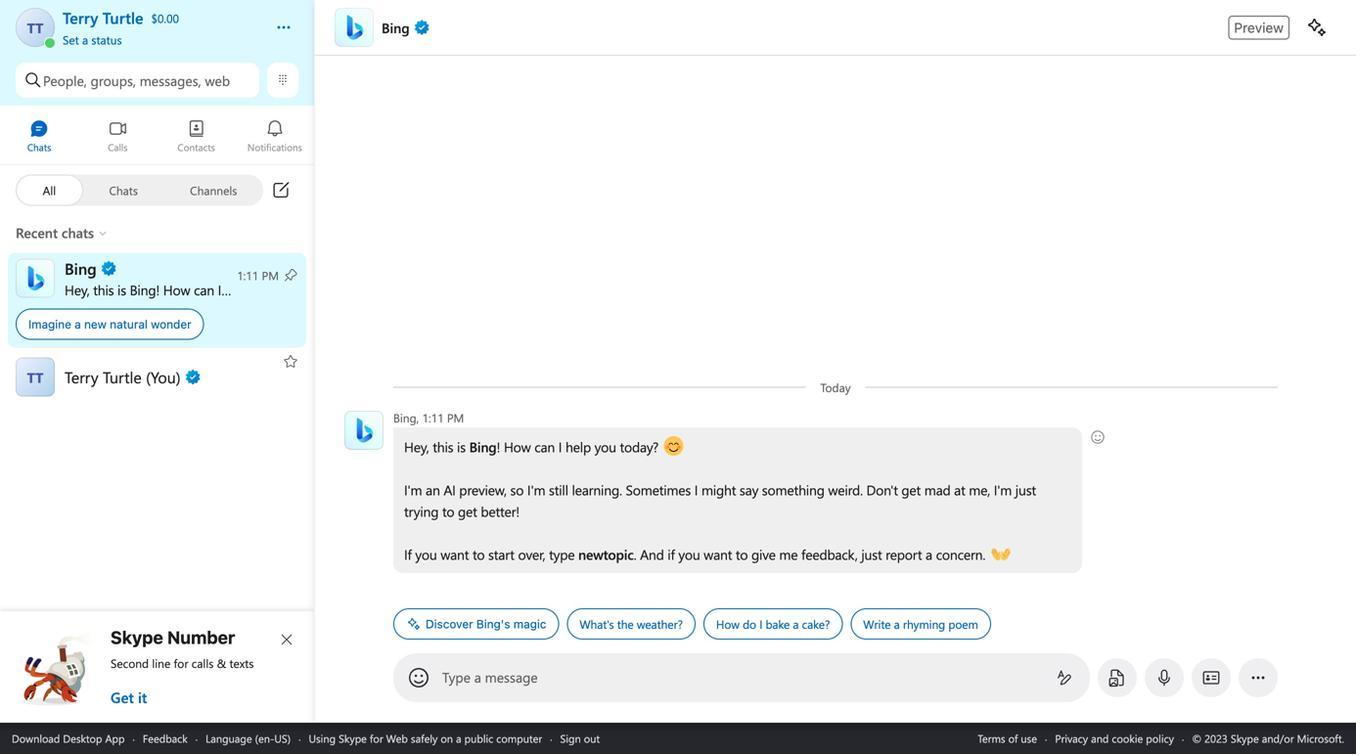 Task type: describe. For each thing, give the bounding box(es) containing it.
out
[[584, 732, 600, 747]]

discover bing's magic
[[426, 618, 547, 631]]

people, groups, messages, web
[[43, 71, 230, 89]]

.
[[634, 546, 637, 564]]

a right write
[[894, 617, 900, 632]]

0 horizontal spatial bing
[[130, 281, 156, 299]]

number
[[167, 628, 235, 649]]

app
[[105, 732, 125, 747]]

1 vertical spatial hey, this is bing ! how can i help you today?
[[404, 438, 663, 456]]

(openhands)
[[992, 544, 1065, 562]]

desktop
[[63, 732, 102, 747]]

0 horizontal spatial to
[[442, 503, 455, 521]]

might
[[702, 481, 737, 499]]

0 horizontal spatial just
[[862, 546, 883, 564]]

feedback link
[[143, 732, 188, 747]]

&
[[217, 656, 226, 672]]

something
[[762, 481, 825, 499]]

preview,
[[459, 481, 507, 499]]

start
[[489, 546, 515, 564]]

and
[[1092, 732, 1110, 747]]

language (en-us)
[[206, 732, 291, 747]]

download desktop app link
[[12, 732, 125, 747]]

get
[[111, 688, 134, 708]]

a right on
[[456, 732, 462, 747]]

a inside button
[[82, 32, 88, 47]]

1 vertical spatial hey,
[[404, 438, 429, 456]]

say
[[740, 481, 759, 499]]

a right bake
[[793, 617, 799, 632]]

language
[[206, 732, 252, 747]]

what's
[[580, 617, 614, 632]]

newtopic
[[579, 546, 634, 564]]

channels
[[190, 183, 237, 198]]

2 i'm from the left
[[528, 481, 546, 499]]

pm
[[447, 410, 464, 426]]

sign
[[561, 732, 581, 747]]

0 horizontal spatial hey, this is bing ! how can i help you today?
[[65, 281, 322, 299]]

write
[[864, 617, 891, 632]]

us)
[[274, 732, 291, 747]]

for for calls
[[174, 656, 188, 672]]

computer
[[497, 732, 543, 747]]

texts
[[230, 656, 254, 672]]

1 vertical spatial get
[[458, 503, 478, 521]]

newtopic . and if you want to give me feedback, just report a concern.
[[579, 546, 990, 564]]

concern.
[[937, 546, 986, 564]]

terms
[[978, 732, 1006, 747]]

0 vertical spatial this
[[93, 281, 114, 299]]

write a rhyming poem button
[[851, 609, 992, 640]]

1 vertical spatial skype
[[339, 732, 367, 747]]

people, groups, messages, web button
[[16, 63, 259, 98]]

sign out
[[561, 732, 600, 747]]

bing,
[[394, 410, 419, 426]]

type
[[549, 546, 575, 564]]

a left new
[[75, 318, 81, 331]]

how inside button
[[717, 617, 740, 632]]

i inside "how do i bake a cake?" button
[[760, 617, 763, 632]]

privacy and cookie policy link
[[1056, 732, 1175, 747]]

0 horizontal spatial can
[[194, 281, 214, 299]]

terms of use link
[[978, 732, 1038, 747]]

bing, 1:11 pm
[[394, 410, 464, 426]]

don't
[[867, 481, 899, 499]]

0 vertical spatial help
[[225, 281, 251, 299]]

2 horizontal spatial to
[[736, 546, 748, 564]]

web
[[205, 71, 230, 89]]

magic
[[514, 618, 547, 631]]

1 horizontal spatial bing
[[470, 438, 497, 456]]

1 vertical spatial help
[[566, 438, 591, 456]]

the
[[618, 617, 634, 632]]

for for web
[[370, 732, 383, 747]]

weather?
[[637, 617, 683, 632]]

mad
[[925, 481, 951, 499]]

chats
[[109, 183, 138, 198]]

poem
[[949, 617, 979, 632]]

1 vertical spatial today?
[[620, 438, 659, 456]]

web
[[386, 732, 408, 747]]

second line for calls & texts
[[111, 656, 254, 672]]

wonder
[[151, 318, 192, 331]]

terms of use
[[978, 732, 1038, 747]]

using skype for web safely on a public computer
[[309, 732, 543, 747]]

cake?
[[802, 617, 831, 632]]

messages,
[[140, 71, 201, 89]]

new
[[84, 318, 107, 331]]

what's the weather? button
[[567, 609, 696, 640]]

1 horizontal spatial is
[[457, 438, 466, 456]]

want inside i'm an ai preview, so i'm still learning. sometimes i might say something weird. don't get mad at me, i'm just trying to get better! if you want to start over, type
[[441, 546, 469, 564]]

status
[[91, 32, 122, 47]]

preview
[[1235, 19, 1285, 35]]

(smileeyes)
[[664, 437, 729, 455]]

0 vertical spatial !
[[156, 281, 160, 299]]

so
[[511, 481, 524, 499]]

i'm an ai preview, so i'm still learning. sometimes i might say something weird. don't get mad at me, i'm just trying to get better! if you want to start over, type
[[404, 481, 1040, 564]]

0 vertical spatial skype
[[111, 628, 163, 649]]

imagine
[[28, 318, 71, 331]]

safely
[[411, 732, 438, 747]]

0 vertical spatial get
[[902, 481, 921, 499]]

i inside i'm an ai preview, so i'm still learning. sometimes i might say something weird. don't get mad at me, i'm just trying to get better! if you want to start over, type
[[695, 481, 698, 499]]

use
[[1021, 732, 1038, 747]]

me
[[780, 546, 798, 564]]

weird.
[[829, 481, 863, 499]]

rhyming
[[904, 617, 946, 632]]

still
[[549, 481, 569, 499]]



Task type: vqa. For each thing, say whether or not it's contained in the screenshot.
rightmost Skype.
no



Task type: locate. For each thing, give the bounding box(es) containing it.
1 vertical spatial can
[[535, 438, 555, 456]]

a right report
[[926, 546, 933, 564]]

1 horizontal spatial help
[[566, 438, 591, 456]]

to left give
[[736, 546, 748, 564]]

skype number element
[[17, 628, 299, 708]]

discover
[[426, 618, 473, 631]]

do
[[743, 617, 757, 632]]

1 horizontal spatial today?
[[620, 438, 659, 456]]

for right line
[[174, 656, 188, 672]]

1 vertical spatial just
[[862, 546, 883, 564]]

line
[[152, 656, 171, 672]]

this down '1:11' at left
[[433, 438, 454, 456]]

0 horizontal spatial skype
[[111, 628, 163, 649]]

learning.
[[572, 481, 623, 499]]

get left mad on the bottom right
[[902, 481, 921, 499]]

if
[[404, 546, 412, 564]]

type
[[443, 669, 471, 687]]

0 vertical spatial for
[[174, 656, 188, 672]]

! up the wonder
[[156, 281, 160, 299]]

get
[[902, 481, 921, 499], [458, 503, 478, 521]]

0 horizontal spatial this
[[93, 281, 114, 299]]

how up the wonder
[[163, 281, 190, 299]]

skype number
[[111, 628, 235, 649]]

1 vertical spatial is
[[457, 438, 466, 456]]

you inside i'm an ai preview, so i'm still learning. sometimes i might say something weird. don't get mad at me, i'm just trying to get better! if you want to start over, type
[[415, 546, 437, 564]]

2 want from the left
[[704, 546, 733, 564]]

for left web
[[370, 732, 383, 747]]

bing up 'natural'
[[130, 281, 156, 299]]

0 horizontal spatial get
[[458, 503, 478, 521]]

1 i'm from the left
[[404, 481, 422, 499]]

how do i bake a cake? button
[[704, 609, 843, 640]]

want left give
[[704, 546, 733, 564]]

1 vertical spatial !
[[497, 438, 501, 456]]

me,
[[970, 481, 991, 499]]

2 horizontal spatial how
[[717, 617, 740, 632]]

how up so
[[504, 438, 531, 456]]

0 vertical spatial today?
[[279, 281, 318, 299]]

1 horizontal spatial this
[[433, 438, 454, 456]]

0 horizontal spatial hey,
[[65, 281, 90, 299]]

(en-
[[255, 732, 274, 747]]

if
[[668, 546, 675, 564]]

of
[[1009, 732, 1019, 747]]

Type a message text field
[[443, 669, 1042, 689]]

to left start at the left bottom of the page
[[473, 546, 485, 564]]

to down ai
[[442, 503, 455, 521]]

privacy
[[1056, 732, 1089, 747]]

1 horizontal spatial i'm
[[528, 481, 546, 499]]

on
[[441, 732, 453, 747]]

bake
[[766, 617, 790, 632]]

a right type
[[475, 669, 482, 687]]

0 vertical spatial just
[[1016, 481, 1037, 499]]

for inside the skype number element
[[174, 656, 188, 672]]

natural
[[110, 318, 148, 331]]

this up imagine a new natural wonder
[[93, 281, 114, 299]]

is
[[118, 281, 126, 299], [457, 438, 466, 456]]

skype up second
[[111, 628, 163, 649]]

just left report
[[862, 546, 883, 564]]

0 vertical spatial hey, this is bing ! how can i help you today?
[[65, 281, 322, 299]]

calls
[[192, 656, 214, 672]]

ai
[[444, 481, 456, 499]]

bing up preview,
[[470, 438, 497, 456]]

all
[[43, 183, 56, 198]]

0 horizontal spatial i'm
[[404, 481, 422, 499]]

get it
[[111, 688, 147, 708]]

just right the me,
[[1016, 481, 1037, 499]]

1 horizontal spatial for
[[370, 732, 383, 747]]

feedback
[[143, 732, 188, 747]]

using
[[309, 732, 336, 747]]

hey, this is bing ! how can i help you today? up the wonder
[[65, 281, 322, 299]]

get down preview,
[[458, 503, 478, 521]]

0 vertical spatial bing
[[130, 281, 156, 299]]

0 horizontal spatial want
[[441, 546, 469, 564]]

is up 'natural'
[[118, 281, 126, 299]]

sometimes
[[626, 481, 691, 499]]

just inside i'm an ai preview, so i'm still learning. sometimes i might say something weird. don't get mad at me, i'm just trying to get better! if you want to start over, type
[[1016, 481, 1037, 499]]

you
[[254, 281, 276, 299], [595, 438, 617, 456], [415, 546, 437, 564], [679, 546, 701, 564]]

policy
[[1147, 732, 1175, 747]]

0 horizontal spatial !
[[156, 281, 160, 299]]

1 horizontal spatial want
[[704, 546, 733, 564]]

second
[[111, 656, 149, 672]]

hey, up new
[[65, 281, 90, 299]]

better!
[[481, 503, 520, 521]]

0 horizontal spatial today?
[[279, 281, 318, 299]]

write a rhyming poem
[[864, 617, 979, 632]]

an
[[426, 481, 440, 499]]

give
[[752, 546, 776, 564]]

cookie
[[1113, 732, 1144, 747]]

1 horizontal spatial !
[[497, 438, 501, 456]]

0 vertical spatial hey,
[[65, 281, 90, 299]]

1 vertical spatial for
[[370, 732, 383, 747]]

report
[[886, 546, 923, 564]]

trying
[[404, 503, 439, 521]]

0 vertical spatial can
[[194, 281, 214, 299]]

i'm right so
[[528, 481, 546, 499]]

1 horizontal spatial hey, this is bing ! how can i help you today?
[[404, 438, 663, 456]]

message
[[485, 669, 538, 687]]

privacy and cookie policy
[[1056, 732, 1175, 747]]

2 vertical spatial how
[[717, 617, 740, 632]]

1 horizontal spatial can
[[535, 438, 555, 456]]

language (en-us) link
[[206, 732, 291, 747]]

set a status button
[[63, 27, 257, 47]]

! up preview,
[[497, 438, 501, 456]]

1 horizontal spatial how
[[504, 438, 531, 456]]

and
[[640, 546, 664, 564]]

hey, this is bing ! how can i help you today? up so
[[404, 438, 663, 456]]

over,
[[518, 546, 546, 564]]

is down the pm
[[457, 438, 466, 456]]

0 horizontal spatial is
[[118, 281, 126, 299]]

1 horizontal spatial hey,
[[404, 438, 429, 456]]

to
[[442, 503, 455, 521], [473, 546, 485, 564], [736, 546, 748, 564]]

i'm left an
[[404, 481, 422, 499]]

what's the weather?
[[580, 617, 683, 632]]

a
[[82, 32, 88, 47], [75, 318, 81, 331], [926, 546, 933, 564], [793, 617, 799, 632], [894, 617, 900, 632], [475, 669, 482, 687], [456, 732, 462, 747]]

skype right the using
[[339, 732, 367, 747]]

0 vertical spatial how
[[163, 281, 190, 299]]

i
[[218, 281, 221, 299], [559, 438, 562, 456], [695, 481, 698, 499], [760, 617, 763, 632]]

0 horizontal spatial how
[[163, 281, 190, 299]]

sign out link
[[561, 732, 600, 747]]

public
[[465, 732, 494, 747]]

0 vertical spatial is
[[118, 281, 126, 299]]

1 vertical spatial this
[[433, 438, 454, 456]]

for
[[174, 656, 188, 672], [370, 732, 383, 747]]

1 horizontal spatial get
[[902, 481, 921, 499]]

hey,
[[65, 281, 90, 299], [404, 438, 429, 456]]

1 want from the left
[[441, 546, 469, 564]]

want left start at the left bottom of the page
[[441, 546, 469, 564]]

help
[[225, 281, 251, 299], [566, 438, 591, 456]]

groups,
[[91, 71, 136, 89]]

2 horizontal spatial i'm
[[994, 481, 1012, 499]]

how left do
[[717, 617, 740, 632]]

download desktop app
[[12, 732, 125, 747]]

a right set on the top left of page
[[82, 32, 88, 47]]

bing's
[[477, 618, 510, 631]]

feedback,
[[802, 546, 858, 564]]

1 horizontal spatial skype
[[339, 732, 367, 747]]

1 vertical spatial how
[[504, 438, 531, 456]]

tab list
[[0, 111, 314, 164]]

1 horizontal spatial to
[[473, 546, 485, 564]]

1:11
[[422, 410, 444, 426]]

0 horizontal spatial for
[[174, 656, 188, 672]]

3 i'm from the left
[[994, 481, 1012, 499]]

type a message
[[443, 669, 538, 687]]

i'm right the me,
[[994, 481, 1012, 499]]

hey, down bing,
[[404, 438, 429, 456]]

1 vertical spatial bing
[[470, 438, 497, 456]]

1 horizontal spatial just
[[1016, 481, 1037, 499]]

0 horizontal spatial help
[[225, 281, 251, 299]]



